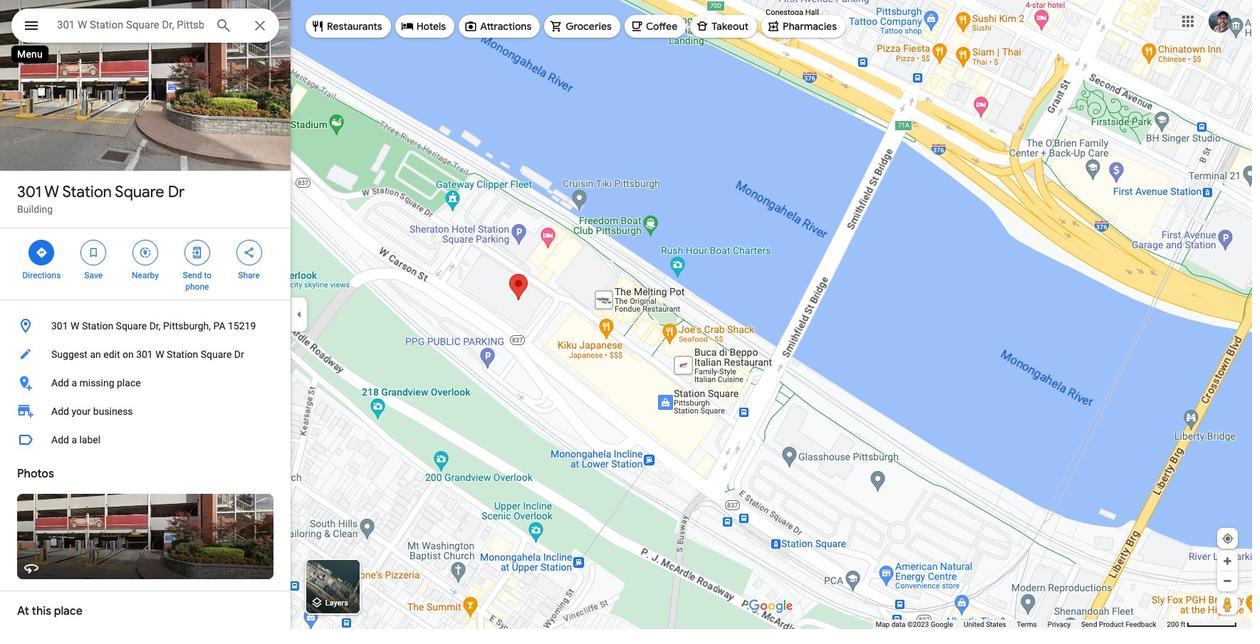 Task type: locate. For each thing, give the bounding box(es) containing it.
pa
[[213, 321, 226, 332]]

square inside 301 w station square dr building
[[115, 182, 164, 202]]

footer containing map data ©2023 google
[[876, 621, 1168, 630]]

to
[[204, 271, 212, 281]]

square
[[115, 182, 164, 202], [116, 321, 147, 332], [201, 349, 232, 361]]


[[139, 245, 152, 261]]


[[23, 16, 40, 36]]

map
[[876, 621, 890, 629]]

1 vertical spatial square
[[116, 321, 147, 332]]

footer
[[876, 621, 1168, 630]]

hotels button
[[395, 9, 455, 43]]

station
[[62, 182, 112, 202], [82, 321, 113, 332], [167, 349, 198, 361]]

2 horizontal spatial w
[[155, 349, 164, 361]]

photos
[[17, 467, 54, 482]]

send
[[183, 271, 202, 281], [1082, 621, 1098, 629]]

a inside button
[[72, 435, 77, 446]]

None field
[[57, 16, 204, 33]]

add left 'label'
[[51, 435, 69, 446]]

301
[[17, 182, 41, 202], [51, 321, 68, 332], [136, 349, 153, 361]]

1 horizontal spatial w
[[71, 321, 79, 332]]

301 w station square dr building
[[17, 182, 185, 215]]

square up 
[[115, 182, 164, 202]]

3 add from the top
[[51, 435, 69, 446]]

301 W Station Square Dr, Pittsburgh, PA 15219 field
[[11, 9, 279, 43]]

add left your at the left
[[51, 406, 69, 418]]

square left dr,
[[116, 321, 147, 332]]

station inside 301 w station square dr building
[[62, 182, 112, 202]]

google account: cj baylor  
(christian.baylor@adept.ai) image
[[1209, 10, 1232, 33]]

0 vertical spatial w
[[44, 182, 59, 202]]

send inside button
[[1082, 621, 1098, 629]]

share
[[238, 271, 260, 281]]

1 vertical spatial add
[[51, 406, 69, 418]]

1 horizontal spatial send
[[1082, 621, 1098, 629]]


[[243, 245, 256, 261]]

1 vertical spatial a
[[72, 435, 77, 446]]

google
[[931, 621, 954, 629]]

0 vertical spatial a
[[72, 378, 77, 389]]

a left 'label'
[[72, 435, 77, 446]]

missing
[[79, 378, 114, 389]]

add inside button
[[51, 435, 69, 446]]

0 horizontal spatial dr
[[168, 182, 185, 202]]

layers
[[325, 600, 348, 609]]

a inside "button"
[[72, 378, 77, 389]]

w up suggest
[[71, 321, 79, 332]]

0 vertical spatial station
[[62, 182, 112, 202]]

add your business
[[51, 406, 133, 418]]

send inside the send to phone
[[183, 271, 202, 281]]

attractions
[[480, 20, 532, 33]]

place down on
[[117, 378, 141, 389]]

suggest an edit on 301 w station square dr
[[51, 349, 244, 361]]

add
[[51, 378, 69, 389], [51, 406, 69, 418], [51, 435, 69, 446]]

dr inside suggest an edit on 301 w station square dr button
[[234, 349, 244, 361]]

place
[[117, 378, 141, 389], [54, 605, 83, 619]]

2 add from the top
[[51, 406, 69, 418]]

301 right on
[[136, 349, 153, 361]]

0 vertical spatial send
[[183, 271, 202, 281]]

0 vertical spatial dr
[[168, 182, 185, 202]]

2 vertical spatial square
[[201, 349, 232, 361]]

this
[[32, 605, 51, 619]]

w down dr,
[[155, 349, 164, 361]]

send up phone
[[183, 271, 202, 281]]

1 add from the top
[[51, 378, 69, 389]]

on
[[123, 349, 134, 361]]

save
[[84, 271, 103, 281]]

station up an
[[82, 321, 113, 332]]

hotels
[[417, 20, 446, 33]]

1 horizontal spatial dr
[[234, 349, 244, 361]]

0 horizontal spatial 301
[[17, 182, 41, 202]]

send product feedback button
[[1082, 621, 1157, 630]]

station down pittsburgh,
[[167, 349, 198, 361]]

add inside "button"
[[51, 378, 69, 389]]

301 up building
[[17, 182, 41, 202]]

collapse side panel image
[[291, 307, 307, 323]]

2 vertical spatial w
[[155, 349, 164, 361]]

301 w station square dr, pittsburgh, pa 15219
[[51, 321, 256, 332]]

terms
[[1017, 621, 1037, 629]]

1 horizontal spatial place
[[117, 378, 141, 389]]

1 horizontal spatial 301
[[51, 321, 68, 332]]

coffee button
[[625, 9, 686, 43]]

301 up suggest
[[51, 321, 68, 332]]

0 vertical spatial add
[[51, 378, 69, 389]]

0 horizontal spatial w
[[44, 182, 59, 202]]

w
[[44, 182, 59, 202], [71, 321, 79, 332], [155, 349, 164, 361]]

301 for dr,
[[51, 321, 68, 332]]

0 horizontal spatial send
[[183, 271, 202, 281]]

w inside 301 w station square dr building
[[44, 182, 59, 202]]

send for send to phone
[[183, 271, 202, 281]]

2 vertical spatial add
[[51, 435, 69, 446]]

coffee
[[646, 20, 678, 33]]

1 a from the top
[[72, 378, 77, 389]]

0 vertical spatial 301
[[17, 182, 41, 202]]

0 horizontal spatial place
[[54, 605, 83, 619]]

2 horizontal spatial 301
[[136, 349, 153, 361]]

place right this
[[54, 605, 83, 619]]

send left the product
[[1082, 621, 1098, 629]]

nearby
[[132, 271, 159, 281]]

google maps element
[[0, 0, 1253, 630]]

united states
[[964, 621, 1007, 629]]

1 vertical spatial w
[[71, 321, 79, 332]]

w for dr,
[[71, 321, 79, 332]]

a
[[72, 378, 77, 389], [72, 435, 77, 446]]

w up building
[[44, 182, 59, 202]]

square down pa
[[201, 349, 232, 361]]

add a missing place
[[51, 378, 141, 389]]

200 ft
[[1168, 621, 1186, 629]]

building
[[17, 204, 53, 215]]

0 vertical spatial place
[[117, 378, 141, 389]]

groceries
[[566, 20, 612, 33]]

station up 
[[62, 182, 112, 202]]

privacy
[[1048, 621, 1071, 629]]

1 vertical spatial dr
[[234, 349, 244, 361]]

2 a from the top
[[72, 435, 77, 446]]

station for dr
[[62, 182, 112, 202]]

1 vertical spatial station
[[82, 321, 113, 332]]

directions
[[22, 271, 61, 281]]

privacy button
[[1048, 621, 1071, 630]]

a left missing
[[72, 378, 77, 389]]

301 inside 301 w station square dr building
[[17, 182, 41, 202]]

phone
[[185, 282, 209, 292]]

1 vertical spatial 301
[[51, 321, 68, 332]]

2 vertical spatial 301
[[136, 349, 153, 361]]

send product feedback
[[1082, 621, 1157, 629]]

united states button
[[964, 621, 1007, 630]]

301 w station square dr main content
[[0, 0, 291, 630]]

dr
[[168, 182, 185, 202], [234, 349, 244, 361]]

dr inside 301 w station square dr building
[[168, 182, 185, 202]]

1 vertical spatial send
[[1082, 621, 1098, 629]]

pharmacies button
[[762, 9, 846, 43]]

0 vertical spatial square
[[115, 182, 164, 202]]

add down suggest
[[51, 378, 69, 389]]



Task type: vqa. For each thing, say whether or not it's contained in the screenshot.
rightmost 700
no



Task type: describe. For each thing, give the bounding box(es) containing it.
groceries button
[[545, 9, 621, 43]]

a for label
[[72, 435, 77, 446]]

301 for dr
[[17, 182, 41, 202]]

united
[[964, 621, 985, 629]]

station for dr,
[[82, 321, 113, 332]]


[[87, 245, 100, 261]]

edit
[[103, 349, 120, 361]]

send to phone
[[183, 271, 212, 292]]

15219
[[228, 321, 256, 332]]

data
[[892, 621, 906, 629]]

your
[[72, 406, 91, 418]]

states
[[986, 621, 1007, 629]]

add for add a missing place
[[51, 378, 69, 389]]

 search field
[[11, 9, 279, 46]]

none field inside 301 w station square dr, pittsburgh, pa 15219 field
[[57, 16, 204, 33]]

place inside "button"
[[117, 378, 141, 389]]

attractions button
[[459, 9, 540, 43]]

ft
[[1181, 621, 1186, 629]]

pharmacies
[[783, 20, 837, 33]]

label
[[79, 435, 101, 446]]

send for send product feedback
[[1082, 621, 1098, 629]]

product
[[1100, 621, 1124, 629]]

map data ©2023 google
[[876, 621, 954, 629]]

an
[[90, 349, 101, 361]]

200 ft button
[[1168, 621, 1238, 629]]

square for dr,
[[116, 321, 147, 332]]

add a missing place button
[[0, 369, 291, 398]]


[[191, 245, 204, 261]]

1 vertical spatial place
[[54, 605, 83, 619]]

takeout
[[712, 20, 749, 33]]

suggest an edit on 301 w station square dr button
[[0, 341, 291, 369]]

footer inside google maps element
[[876, 621, 1168, 630]]

add a label button
[[0, 426, 291, 455]]

add your business link
[[0, 398, 291, 426]]

©2023
[[908, 621, 929, 629]]

add a label
[[51, 435, 101, 446]]

dr,
[[149, 321, 161, 332]]

301 w station square dr, pittsburgh, pa 15219 button
[[0, 312, 291, 341]]

at
[[17, 605, 29, 619]]

w for dr
[[44, 182, 59, 202]]

200
[[1168, 621, 1180, 629]]

zoom in image
[[1223, 557, 1233, 567]]

actions for 301 w station square dr region
[[0, 229, 291, 300]]

restaurants button
[[306, 9, 391, 43]]

 button
[[11, 9, 51, 46]]

2 vertical spatial station
[[167, 349, 198, 361]]

at this place
[[17, 605, 83, 619]]

suggest
[[51, 349, 88, 361]]


[[35, 245, 48, 261]]

restaurants
[[327, 20, 382, 33]]

zoom out image
[[1223, 576, 1233, 587]]

a for missing
[[72, 378, 77, 389]]

pittsburgh,
[[163, 321, 211, 332]]

square for dr
[[115, 182, 164, 202]]

show street view coverage image
[[1218, 594, 1238, 616]]

add for add a label
[[51, 435, 69, 446]]

add for add your business
[[51, 406, 69, 418]]

terms button
[[1017, 621, 1037, 630]]

feedback
[[1126, 621, 1157, 629]]

takeout button
[[691, 9, 758, 43]]

business
[[93, 406, 133, 418]]

show your location image
[[1222, 533, 1235, 546]]



